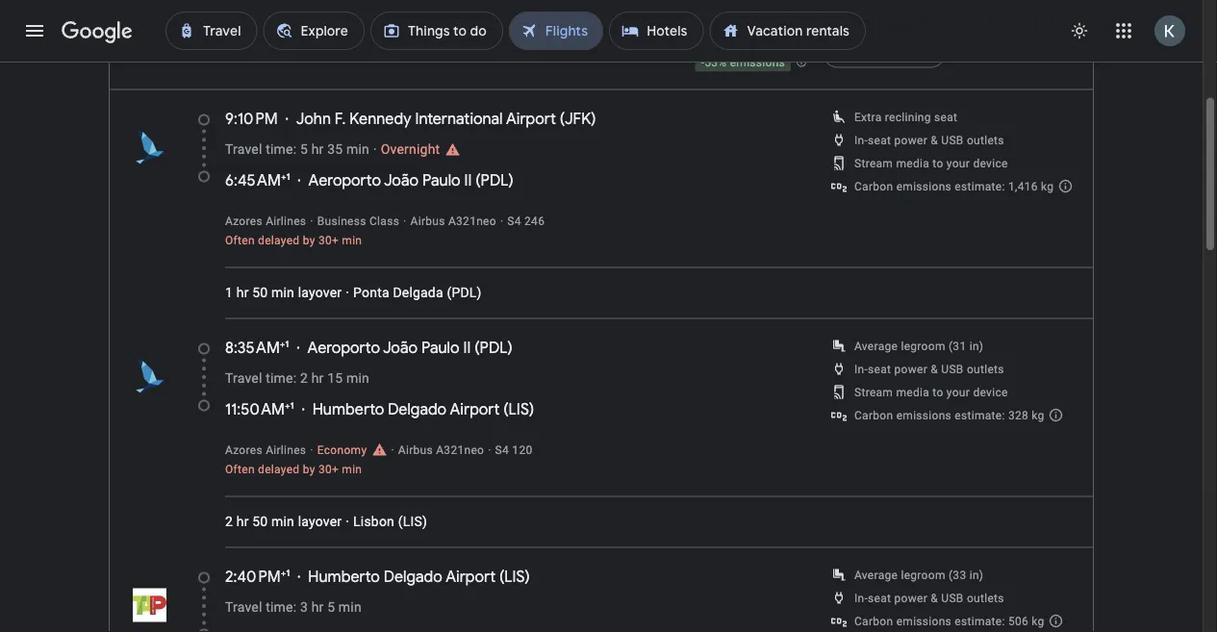 Task type: vqa. For each thing, say whether or not it's contained in the screenshot.
THU, FEB 1 element
no



Task type: locate. For each thing, give the bounding box(es) containing it.
2 vertical spatial in-
[[855, 591, 868, 605]]

2 usb from the top
[[942, 362, 964, 376]]

0 vertical spatial lis
[[509, 399, 529, 419]]

1 vertical spatial  image
[[346, 285, 349, 301]]

1 to from the top
[[933, 156, 944, 170]]

min up 2:40 pm + 1
[[271, 514, 295, 530]]

main menu image
[[23, 19, 46, 42]]

usb up carbon emissions estimate: 506 kg
[[942, 591, 964, 605]]

2 vertical spatial lis
[[505, 567, 525, 587]]

2 average from the top
[[855, 568, 898, 582]]

aeroporto for 8:35 am
[[308, 338, 380, 358]]

international
[[415, 109, 503, 128]]

1 outlets from the top
[[967, 133, 1005, 147]]

2 often delayed by 30+ min from the top
[[225, 462, 362, 476]]

1 your from the top
[[947, 156, 970, 170]]

1 layover from the top
[[298, 285, 342, 301]]

travel down 9:10 pm
[[225, 141, 262, 157]]

usb
[[942, 133, 964, 147], [942, 362, 964, 376], [942, 591, 964, 605]]

travel down 2:40 pm
[[225, 600, 262, 616]]

airport
[[506, 109, 556, 128], [450, 399, 500, 419], [446, 567, 496, 587]]

humberto for 2:40 pm
[[308, 567, 380, 587]]

1 vertical spatial 5
[[327, 600, 335, 616]]

layover for aeroporto
[[298, 285, 342, 301]]

by up the "1 hr 50 min layover"
[[303, 233, 315, 247]]

0 vertical spatial by
[[303, 233, 315, 247]]

average left (31
[[855, 339, 898, 353]]

30+ for humberto delgado airport
[[318, 462, 339, 476]]

50 for 11:50 am
[[252, 514, 268, 530]]

1 stream media to your device from the top
[[855, 156, 1008, 170]]

often delayed by 30+ min
[[225, 233, 362, 247], [225, 462, 362, 476]]

1 vertical spatial usb
[[942, 362, 964, 376]]

2 up -53% emissions
[[783, 38, 790, 54]]

2 horizontal spatial 2
[[783, 38, 790, 54]]

1 vertical spatial airbus a321neo
[[398, 443, 484, 457]]

1 time: from the top
[[266, 141, 297, 157]]

humberto
[[313, 399, 384, 419], [308, 567, 380, 587]]

1 vertical spatial  image
[[346, 514, 349, 530]]

2 & from the top
[[931, 362, 939, 376]]

in- down average legroom (33 in)
[[855, 591, 868, 605]]

2 your from the top
[[947, 385, 970, 399]]

azores airlines down arrival time: 6:45 am on  saturday, december 2. text field
[[225, 214, 306, 228]]

1 vertical spatial humberto delgado airport ( lis )
[[308, 567, 530, 587]]

ii down international
[[464, 170, 472, 190]]

1 usb from the top
[[942, 133, 964, 147]]

joão for 8:35 am
[[383, 338, 418, 358]]

fri,
[[291, 42, 314, 62]]

2 up 2:40 pm
[[225, 514, 233, 530]]

1 vertical spatial aeroporto
[[308, 338, 380, 358]]

seat for average legroom (33 in)
[[868, 591, 892, 605]]

2 by from the top
[[303, 462, 315, 476]]

+ up "travel time: 3 hr 5 min"
[[281, 567, 286, 579]]

legroom left the (33
[[901, 568, 946, 582]]

2 to from the top
[[933, 385, 944, 399]]

0 vertical spatial aeroporto
[[309, 170, 381, 190]]

kg right 1,416
[[1041, 180, 1054, 193]]

0 vertical spatial your
[[947, 156, 970, 170]]

delayed
[[258, 233, 300, 247], [258, 462, 300, 476]]

usb up carbon emissions estimate: 1,416 kilograms element
[[942, 133, 964, 147]]

stream media to your device up carbon emissions estimate: 1,416 kilograms element
[[855, 156, 1008, 170]]

humberto delgado airport ( lis ) for 11:50 am
[[313, 399, 534, 419]]

+ inside "6:45 am + 1"
[[281, 170, 286, 182]]

1 vertical spatial aeroporto joão paulo ii ( pdl )
[[308, 338, 513, 358]]

estimate: left 506
[[955, 615, 1005, 628]]

a321neo
[[448, 214, 497, 228], [436, 443, 484, 457]]

1 vertical spatial airlines
[[266, 443, 306, 457]]

1 vertical spatial often delayed by 30+ min
[[225, 462, 362, 476]]

1 average from the top
[[855, 339, 898, 353]]

legroom for (31
[[901, 339, 946, 353]]

0 vertical spatial media
[[897, 156, 930, 170]]

1 vertical spatial power
[[895, 362, 928, 376]]

1 50 from the top
[[252, 285, 268, 301]]

2 stream from the top
[[855, 385, 893, 399]]

+
[[281, 170, 286, 182], [280, 338, 285, 350], [285, 399, 290, 411], [281, 567, 286, 579]]

device
[[973, 156, 1008, 170], [973, 385, 1008, 399]]

0 vertical spatial s4
[[508, 214, 521, 228]]

1 vertical spatial joão
[[383, 338, 418, 358]]

2 in-seat power & usb outlets from the top
[[855, 362, 1005, 376]]

15
[[327, 371, 343, 386]]

-53% emissions
[[701, 56, 785, 69]]

120
[[512, 443, 533, 457]]

pdl for 8:35 am
[[480, 338, 508, 358]]

2 travel from the top
[[225, 371, 262, 386]]

1 power from the top
[[895, 133, 928, 147]]

& down average legroom (31 in)
[[931, 362, 939, 376]]

carbon down "extra"
[[855, 180, 894, 193]]

outlets up carbon emissions estimate: 506 kilograms element
[[967, 591, 1005, 605]]

by for aeroporto joão paulo ii ( pdl )
[[303, 233, 315, 247]]

0 vertical spatial delayed
[[258, 233, 300, 247]]

5
[[300, 141, 308, 157], [327, 600, 335, 616]]

0 horizontal spatial 5
[[300, 141, 308, 157]]

1 in- from the top
[[855, 133, 868, 147]]

2 left 15
[[300, 371, 308, 386]]

in-seat power & usb outlets down reclining
[[855, 133, 1005, 147]]

0 vertical spatial ii
[[464, 170, 472, 190]]

time:
[[266, 141, 297, 157], [266, 371, 297, 386], [266, 600, 297, 616]]

1 right "dec"
[[350, 42, 356, 62]]

seat right reclining
[[935, 110, 958, 124]]

1 estimate: from the top
[[955, 180, 1005, 193]]

1 inside '11:50 am + 1'
[[290, 399, 294, 411]]

0 vertical spatial travel
[[225, 141, 262, 157]]

humberto delgado airport ( lis ) for 2:40 pm
[[308, 567, 530, 587]]

in-seat power & usb outlets down average legroom (31 in)
[[855, 362, 1005, 376]]

 image
[[500, 214, 504, 228], [346, 514, 349, 530]]

media down reclining
[[897, 156, 930, 170]]

to for aeroporto joão paulo ii ( pdl )
[[933, 385, 944, 399]]

1 vertical spatial &
[[931, 362, 939, 376]]

0 vertical spatial usb
[[942, 133, 964, 147]]

2 delayed from the top
[[258, 462, 300, 476]]

5 right the 3
[[327, 600, 335, 616]]

50 up departure time: 8:35 am on  saturday, december 2. text field
[[252, 285, 268, 301]]

1 vertical spatial media
[[897, 385, 930, 399]]

emissions for carbon emissions estimate: 506 kg
[[897, 615, 952, 628]]

1 up "travel time: 3 hr 5 min"
[[286, 567, 290, 579]]

0 vertical spatial &
[[931, 133, 939, 147]]

aeroporto joão paulo ii ( pdl ) down ponta delgada ( pdl )
[[308, 338, 513, 358]]

time: up arrival time: 6:45 am on  saturday, december 2. text field
[[266, 141, 297, 157]]

kg
[[739, 32, 756, 51], [1041, 180, 1054, 193], [1032, 409, 1045, 422], [1032, 615, 1045, 628]]

1 device from the top
[[973, 156, 1008, 170]]

delayed up 2 hr 50 min layover
[[258, 462, 300, 476]]

2 airlines from the top
[[266, 443, 306, 457]]

2 vertical spatial usb
[[942, 591, 964, 605]]

1 down travel time: 2 hr 15 min
[[290, 399, 294, 411]]

seat
[[935, 110, 958, 124], [868, 133, 892, 147], [868, 362, 892, 376], [868, 591, 892, 605]]

0 vertical spatial power
[[895, 133, 928, 147]]

0 vertical spatial often delayed by 30+ min
[[225, 233, 362, 247]]

average
[[855, 339, 898, 353], [855, 568, 898, 582]]

2 stream media to your device from the top
[[855, 385, 1008, 399]]

0 vertical spatial in-
[[855, 133, 868, 147]]

stream media to your device up carbon emissions estimate: 328 kg
[[855, 385, 1008, 399]]

2 media from the top
[[897, 385, 930, 399]]

lis for 11:50 am
[[509, 399, 529, 419]]

lis
[[509, 399, 529, 419], [403, 514, 422, 530], [505, 567, 525, 587]]

azores down 6:45 am
[[225, 214, 263, 228]]

1 vertical spatial in-seat power & usb outlets
[[855, 362, 1005, 376]]

1 vertical spatial delgado
[[384, 567, 443, 587]]

lisbon
[[353, 514, 395, 530]]

2 vertical spatial estimate:
[[955, 615, 1005, 628]]

to up carbon emissions estimate: 1,416 kilograms element
[[933, 156, 944, 170]]

stream down "extra"
[[855, 156, 893, 170]]

1 vertical spatial estimate:
[[955, 409, 1005, 422]]

average legroom (33 in)
[[855, 568, 984, 582]]

1 & from the top
[[931, 133, 939, 147]]

azores down 11:50 am
[[225, 443, 263, 457]]

2 in) from the top
[[970, 568, 984, 582]]

often down 6:45 am
[[225, 233, 255, 247]]

2:40 pm
[[225, 567, 281, 587]]

seat down "extra"
[[868, 133, 892, 147]]

1 vertical spatial to
[[933, 385, 944, 399]]

kg up -53% emissions
[[739, 32, 756, 51]]

1 vertical spatial device
[[973, 385, 1008, 399]]

+ up travel time: 2 hr 15 min
[[280, 338, 285, 350]]

class
[[370, 214, 400, 228]]

0 vertical spatial to
[[933, 156, 944, 170]]

carbon emissions estimate: 506 kilograms element
[[855, 615, 1045, 628]]

joão down ponta delgada ( pdl )
[[383, 338, 418, 358]]

(31
[[949, 339, 967, 353]]

1 vertical spatial 50
[[252, 514, 268, 530]]

min right the 3
[[339, 600, 362, 616]]

0 vertical spatial estimate:
[[955, 180, 1005, 193]]

0 vertical spatial in-seat power & usb outlets
[[855, 133, 1005, 147]]

0 vertical spatial 2
[[783, 38, 790, 54]]

1 vertical spatial airbus
[[398, 443, 433, 457]]

delgada
[[393, 285, 444, 301]]

2 layover from the top
[[298, 514, 342, 530]]

&
[[931, 133, 939, 147], [931, 362, 939, 376], [931, 591, 939, 605]]

0 vertical spatial delgado
[[388, 399, 447, 419]]

1 for 11:50 am + 1
[[290, 399, 294, 411]]

30+
[[318, 233, 339, 247], [318, 462, 339, 476]]

power
[[895, 133, 928, 147], [895, 362, 928, 376], [895, 591, 928, 605]]

to for john f. kennedy international airport ( jfk )
[[933, 156, 944, 170]]

device up carbon emissions estimate: 1,416 kilograms element
[[973, 156, 1008, 170]]

carbon for john f. kennedy international airport ( jfk )
[[855, 180, 894, 193]]

a321neo left the s4 246
[[448, 214, 497, 228]]

kennedy
[[350, 109, 412, 128]]

0 vertical spatial outlets
[[967, 133, 1005, 147]]

reclining
[[885, 110, 932, 124]]

average left the (33
[[855, 568, 898, 582]]

0 vertical spatial airbus a321neo
[[411, 214, 497, 228]]

+ down travel time: 2 hr 15 min
[[285, 399, 290, 411]]

joão
[[384, 170, 419, 190], [383, 338, 418, 358]]

1 media from the top
[[897, 156, 930, 170]]

stream media to your device
[[855, 156, 1008, 170], [855, 385, 1008, 399]]

fri, dec 1
[[291, 42, 356, 62]]

0 vertical spatial legroom
[[901, 339, 946, 353]]

emissions for carbon emissions estimate: 1,416 kg
[[897, 180, 952, 193]]

hr up 2:40 pm
[[237, 514, 249, 530]]

airlines down arrival time: 6:45 am on  saturday, december 2. text field
[[266, 214, 306, 228]]

0 vertical spatial aeroporto joão paulo ii ( pdl )
[[309, 170, 514, 190]]

1 inside "6:45 am + 1"
[[286, 170, 290, 182]]

airlines
[[266, 214, 306, 228], [266, 443, 306, 457]]

1 carbon from the top
[[855, 180, 894, 193]]

carbon down average legroom (31 in)
[[855, 409, 894, 422]]

1 travel from the top
[[225, 141, 262, 157]]

layover left the ponta at the top left
[[298, 285, 342, 301]]

+ inside '11:50 am + 1'
[[285, 399, 290, 411]]

select
[[846, 44, 886, 61]]

airport for 2:40 pm
[[446, 567, 496, 587]]

2 estimate: from the top
[[955, 409, 1005, 422]]

outlets up carbon emissions estimate: 1,416 kg
[[967, 133, 1005, 147]]

your up carbon emissions estimate: 328 kilograms 'element'
[[947, 385, 970, 399]]

35
[[327, 141, 343, 157]]

travel time: 2 hr 15 min
[[225, 371, 370, 386]]

s4 246
[[508, 214, 545, 228]]

1 inside 8:35 am + 1
[[285, 338, 289, 350]]

kg right 328
[[1032, 409, 1045, 422]]

legroom
[[901, 339, 946, 353], [901, 568, 946, 582]]

aeroporto joão paulo ii ( pdl )
[[309, 170, 514, 190], [308, 338, 513, 358]]

emissions
[[730, 56, 785, 69], [897, 180, 952, 193], [897, 409, 952, 422], [897, 615, 952, 628]]

 image left the s4 246
[[500, 214, 504, 228]]

0 vertical spatial stream media to your device
[[855, 156, 1008, 170]]

emissions for carbon emissions estimate: 328 kg
[[897, 409, 952, 422]]

1 vertical spatial layover
[[298, 514, 342, 530]]

by
[[303, 233, 315, 247], [303, 462, 315, 476]]

in) right the (33
[[970, 568, 984, 582]]

1 vertical spatial azores airlines
[[225, 443, 306, 457]]

50
[[252, 285, 268, 301], [252, 514, 268, 530]]

0 vertical spatial azores
[[225, 214, 263, 228]]

hr left 15
[[311, 371, 324, 386]]

+ for 11:50 am
[[285, 399, 290, 411]]

min right the '35'
[[346, 141, 370, 157]]

usb for aeroporto joão paulo ii ( pdl )
[[942, 362, 964, 376]]

3 outlets from the top
[[967, 591, 1005, 605]]

1 horizontal spatial  image
[[373, 141, 377, 157]]

2 device from the top
[[973, 385, 1008, 399]]

in-seat power & usb outlets
[[855, 133, 1005, 147], [855, 362, 1005, 376], [855, 591, 1005, 605]]

1 down travel time: 5 hr 35 min
[[286, 170, 290, 182]]

azores
[[225, 214, 263, 228], [225, 443, 263, 457]]

1 delayed from the top
[[258, 233, 300, 247]]

emissions down average legroom (33 in)
[[897, 615, 952, 628]]

0 vertical spatial device
[[973, 156, 1008, 170]]

1 in) from the top
[[970, 339, 984, 353]]

airbus right the "class"
[[411, 214, 445, 228]]

1 vertical spatial in-
[[855, 362, 868, 376]]

2 inside 2,251 kg co 2
[[783, 38, 790, 54]]

& for aeroporto joão paulo ii ( pdl )
[[931, 362, 939, 376]]

device up carbon emissions estimate: 328 kg
[[973, 385, 1008, 399]]

airbus a321neo
[[411, 214, 497, 228], [398, 443, 484, 457]]

0 horizontal spatial 2
[[225, 514, 233, 530]]

airbus for delgado
[[398, 443, 433, 457]]

2 50 from the top
[[252, 514, 268, 530]]

layover
[[298, 285, 342, 301], [298, 514, 342, 530]]

(33
[[949, 568, 967, 582]]

+ inside 8:35 am + 1
[[280, 338, 285, 350]]

1 inside 2:40 pm + 1
[[286, 567, 290, 579]]

0 vertical spatial airlines
[[266, 214, 306, 228]]

0 horizontal spatial  image
[[346, 285, 349, 301]]

1 azores from the top
[[225, 214, 263, 228]]

lisbon ( lis )
[[353, 514, 427, 530]]

azores airlines for 6:45 am
[[225, 214, 306, 228]]

power down reclining
[[895, 133, 928, 147]]

paulo down overnight
[[422, 170, 461, 190]]

humberto up "travel time: 3 hr 5 min"
[[308, 567, 380, 587]]

2 power from the top
[[895, 362, 928, 376]]

azores airlines for 11:50 am
[[225, 443, 306, 457]]

1 vertical spatial delayed
[[258, 462, 300, 476]]

1 in-seat power & usb outlets from the top
[[855, 133, 1005, 147]]

& for john f. kennedy international airport ( jfk )
[[931, 133, 939, 147]]

11:50 am + 1
[[225, 399, 294, 419]]

average legroom (31 in)
[[855, 339, 984, 353]]

2
[[783, 38, 790, 54], [300, 371, 308, 386], [225, 514, 233, 530]]

kg for carbon emissions estimate: 328 kg
[[1032, 409, 1045, 422]]

estimate: for john f. kennedy international airport ( jfk )
[[955, 180, 1005, 193]]

often delayed by 30+ min down business
[[225, 233, 362, 247]]

1 vertical spatial paulo
[[422, 338, 460, 358]]

your
[[947, 156, 970, 170], [947, 385, 970, 399]]

extra reclining seat
[[855, 110, 958, 124]]

outlets for aeroporto joão paulo ii ( pdl )
[[967, 362, 1005, 376]]

humberto delgado airport ( lis ) up economy
[[313, 399, 534, 419]]

2 outlets from the top
[[967, 362, 1005, 376]]

1 vertical spatial by
[[303, 462, 315, 476]]

Departure time: 8:35 AM on  Saturday, December 2. text field
[[225, 338, 289, 358]]

2 azores airlines from the top
[[225, 443, 306, 457]]

airbus a321neo right the "class"
[[411, 214, 497, 228]]

travel
[[225, 141, 262, 157], [225, 371, 262, 386], [225, 600, 262, 616]]

0 vertical spatial humberto delgado airport ( lis )
[[313, 399, 534, 419]]

airbus a321neo left "s4 120"
[[398, 443, 484, 457]]

1 vertical spatial azores
[[225, 443, 263, 457]]

ii for 8:35 am
[[463, 338, 471, 358]]

airbus for joão
[[411, 214, 445, 228]]

kg inside 2,251 kg co 2
[[739, 32, 756, 51]]

Arrival time: 11:50 AM on  Saturday, December 2. text field
[[225, 399, 294, 419]]

11:50 am
[[225, 399, 285, 419]]

airbus
[[411, 214, 445, 228], [398, 443, 433, 457]]

2 vertical spatial carbon
[[855, 615, 894, 628]]

stream
[[855, 156, 893, 170], [855, 385, 893, 399]]

media
[[897, 156, 930, 170], [897, 385, 930, 399]]

carbon
[[855, 180, 894, 193], [855, 409, 894, 422], [855, 615, 894, 628]]

0 vertical spatial in)
[[970, 339, 984, 353]]

30+ down business
[[318, 233, 339, 247]]

1 30+ from the top
[[318, 233, 339, 247]]

 image left the ponta at the top left
[[346, 285, 349, 301]]

in-seat power & usb outlets for john f. kennedy international airport ( jfk )
[[855, 133, 1005, 147]]

1 vertical spatial often
[[225, 462, 255, 476]]

5 left the '35'
[[300, 141, 308, 157]]

6:45 am
[[225, 170, 281, 190]]

by for humberto delgado airport ( lis )
[[303, 462, 315, 476]]

a321neo left "s4 120"
[[436, 443, 484, 457]]

1 for fri, dec 1
[[350, 42, 356, 62]]

1 vertical spatial airport
[[450, 399, 500, 419]]

aeroporto up 15
[[308, 338, 380, 358]]

1 vertical spatial in)
[[970, 568, 984, 582]]

paulo
[[422, 170, 461, 190], [422, 338, 460, 358]]

seat for average legroom (31 in)
[[868, 362, 892, 376]]

usb for john f. kennedy international airport ( jfk )
[[942, 133, 964, 147]]

select flight button
[[823, 29, 946, 76]]

aeroporto joão paulo ii ( pdl ) for 6:45 am
[[309, 170, 514, 190]]

2 vertical spatial time:
[[266, 600, 297, 616]]

1 by from the top
[[303, 233, 315, 247]]

stream media to your device for aeroporto joão paulo ii ( pdl )
[[855, 385, 1008, 399]]

pdl
[[481, 170, 509, 190], [452, 285, 477, 301], [480, 338, 508, 358]]

3
[[300, 600, 308, 616]]

1 vertical spatial s4
[[495, 443, 509, 457]]

delayed up the "1 hr 50 min layover"
[[258, 233, 300, 247]]

2 azores from the top
[[225, 443, 263, 457]]

1 stream from the top
[[855, 156, 893, 170]]

1 vertical spatial humberto
[[308, 567, 380, 587]]

kg for carbon emissions estimate: 1,416 kg
[[1041, 180, 1054, 193]]

device for john f. kennedy international airport ( jfk )
[[973, 156, 1008, 170]]

to
[[933, 156, 944, 170], [933, 385, 944, 399]]

estimate: left 1,416
[[955, 180, 1005, 193]]

2 in- from the top
[[855, 362, 868, 376]]

+ inside 2:40 pm + 1
[[281, 567, 286, 579]]

by up 2 hr 50 min layover
[[303, 462, 315, 476]]

ii
[[464, 170, 472, 190], [463, 338, 471, 358]]

delayed for 11:50 am
[[258, 462, 300, 476]]

change appearance image
[[1057, 8, 1103, 54]]

2 often from the top
[[225, 462, 255, 476]]

1 vertical spatial stream media to your device
[[855, 385, 1008, 399]]

1 azores airlines from the top
[[225, 214, 306, 228]]

carbon for aeroporto joão paulo ii ( pdl )
[[855, 409, 894, 422]]

extra
[[855, 110, 882, 124]]

0 vertical spatial 30+
[[318, 233, 339, 247]]

seat down average legroom (33 in)
[[868, 591, 892, 605]]

power for aeroporto joão paulo ii ( pdl )
[[895, 362, 928, 376]]

328
[[1009, 409, 1029, 422]]

1 vertical spatial legroom
[[901, 568, 946, 582]]

2 legroom from the top
[[901, 568, 946, 582]]

1 vertical spatial time:
[[266, 371, 297, 386]]

pdl up the s4 246
[[481, 170, 509, 190]]

2 vertical spatial outlets
[[967, 591, 1005, 605]]

2,251
[[700, 32, 735, 51]]

2 time: from the top
[[266, 371, 297, 386]]

ponta delgada ( pdl )
[[353, 285, 482, 301]]

 image down kennedy at the left of page
[[373, 141, 377, 157]]

 image for travel time: 5 hr 35 min
[[373, 141, 377, 157]]

2 vertical spatial &
[[931, 591, 939, 605]]

1 vertical spatial your
[[947, 385, 970, 399]]

in- for john f. kennedy international airport ( jfk )
[[855, 133, 868, 147]]

2 vertical spatial power
[[895, 591, 928, 605]]

layover left lisbon
[[298, 514, 342, 530]]

1 vertical spatial stream
[[855, 385, 893, 399]]

 image
[[373, 141, 377, 157], [346, 285, 349, 301]]

2 carbon from the top
[[855, 409, 894, 422]]

in- down "extra"
[[855, 133, 868, 147]]

stream down average legroom (31 in)
[[855, 385, 893, 399]]

azores airlines
[[225, 214, 306, 228], [225, 443, 306, 457]]

2 30+ from the top
[[318, 462, 339, 476]]

flight
[[889, 44, 923, 61]]

hr right the 3
[[311, 600, 324, 616]]

emissions down average legroom (31 in)
[[897, 409, 952, 422]]

1 vertical spatial 2
[[300, 371, 308, 386]]

1 airlines from the top
[[266, 214, 306, 228]]

often down 11:50 am
[[225, 462, 255, 476]]

often for 6:45 am
[[225, 233, 255, 247]]

john f. kennedy international airport ( jfk )
[[296, 109, 596, 128]]

in)
[[970, 339, 984, 353], [970, 568, 984, 582]]

1 often from the top
[[225, 233, 255, 247]]

0 vertical spatial joão
[[384, 170, 419, 190]]

2 vertical spatial pdl
[[480, 338, 508, 358]]

2 vertical spatial travel
[[225, 600, 262, 616]]

50 for 6:45 am
[[252, 285, 268, 301]]

0 vertical spatial often
[[225, 233, 255, 247]]

1 vertical spatial travel
[[225, 371, 262, 386]]

0 vertical spatial azores airlines
[[225, 214, 306, 228]]

travel down 8:35 am
[[225, 371, 262, 386]]

0 vertical spatial stream
[[855, 156, 893, 170]]

kg right 506
[[1032, 615, 1045, 628]]

carbon down average legroom (33 in)
[[855, 615, 894, 628]]

1 often delayed by 30+ min from the top
[[225, 233, 362, 247]]

0 vertical spatial a321neo
[[448, 214, 497, 228]]

media for john f. kennedy international airport ( jfk )
[[897, 156, 930, 170]]

)
[[591, 109, 596, 128], [509, 170, 514, 190], [477, 285, 482, 301], [508, 338, 513, 358], [529, 399, 534, 419], [422, 514, 427, 530], [525, 567, 530, 587]]

hr for 8:35 am
[[311, 371, 324, 386]]

1 vertical spatial 30+
[[318, 462, 339, 476]]

min down business class
[[342, 233, 362, 247]]

1
[[350, 42, 356, 62], [286, 170, 290, 182], [225, 285, 233, 301], [285, 338, 289, 350], [290, 399, 294, 411], [286, 567, 290, 579]]

azores airlines down '11:50 am + 1'
[[225, 443, 306, 457]]

pdl right delgada
[[452, 285, 477, 301]]

aeroporto for 6:45 am
[[309, 170, 381, 190]]

0 vertical spatial airbus
[[411, 214, 445, 228]]

3 usb from the top
[[942, 591, 964, 605]]

0 vertical spatial 50
[[252, 285, 268, 301]]

time: up arrival time: 11:50 am on  saturday, december 2. text box
[[266, 371, 297, 386]]

in-seat power & usb outlets down average legroom (33 in)
[[855, 591, 1005, 605]]

1 legroom from the top
[[901, 339, 946, 353]]

aeroporto
[[309, 170, 381, 190], [308, 338, 380, 358]]

travel for 11:50 am
[[225, 371, 262, 386]]

power down average legroom (33 in)
[[895, 591, 928, 605]]

0 vertical spatial average
[[855, 339, 898, 353]]

8:35 am + 1
[[225, 338, 289, 358]]

s4
[[508, 214, 521, 228], [495, 443, 509, 457]]



Task type: describe. For each thing, give the bounding box(es) containing it.
often delayed by 30+ min for 11:50 am
[[225, 462, 362, 476]]

30+ for aeroporto joão paulo ii
[[318, 233, 339, 247]]

lis for 2:40 pm
[[505, 567, 525, 587]]

departure
[[198, 42, 273, 62]]

1 up 8:35 am
[[225, 285, 233, 301]]

1 horizontal spatial 2
[[300, 371, 308, 386]]

azores for 11:50 am
[[225, 443, 263, 457]]

Departure time: 2:40 PM on  Saturday, December 2. text field
[[225, 567, 290, 587]]

media for aeroporto joão paulo ii ( pdl )
[[897, 385, 930, 399]]

2:40 pm + 1
[[225, 567, 290, 587]]

carbon emissions estimate: 1,416 kilograms element
[[855, 180, 1054, 193]]

estimate: for aeroporto joão paulo ii ( pdl )
[[955, 409, 1005, 422]]

min up departure time: 8:35 am on  saturday, december 2. text field
[[271, 285, 295, 301]]

1 for 6:45 am + 1
[[286, 170, 290, 182]]

s4 for pdl
[[508, 214, 521, 228]]

3 in-seat power & usb outlets from the top
[[855, 591, 1005, 605]]

kg for carbon emissions estimate: 506 kg
[[1032, 615, 1045, 628]]

3 & from the top
[[931, 591, 939, 605]]

a321neo for paulo
[[448, 214, 497, 228]]

1 vertical spatial lis
[[403, 514, 422, 530]]

3 power from the top
[[895, 591, 928, 605]]

s4 for lis
[[495, 443, 509, 457]]

airlines for 11:50 am
[[266, 443, 306, 457]]

9:10 pm
[[225, 109, 278, 128]]

john
[[296, 109, 331, 128]]

-
[[701, 56, 705, 69]]

carbon emissions estimate: 328 kg
[[855, 409, 1045, 422]]

3 in- from the top
[[855, 591, 868, 605]]

carbon emissions estimate: 1,416 kg
[[855, 180, 1054, 193]]

joão for 6:45 am
[[384, 170, 419, 190]]

azores for 6:45 am
[[225, 214, 263, 228]]

f.
[[335, 109, 346, 128]]

often for 11:50 am
[[225, 462, 255, 476]]

0 vertical spatial 5
[[300, 141, 308, 157]]

3 estimate: from the top
[[955, 615, 1005, 628]]

6:45 am + 1
[[225, 170, 290, 190]]

delayed for 6:45 am
[[258, 233, 300, 247]]

in-seat power & usb outlets for aeroporto joão paulo ii ( pdl )
[[855, 362, 1005, 376]]

2 vertical spatial 2
[[225, 514, 233, 530]]

layover for humberto
[[298, 514, 342, 530]]

humberto for 11:50 am
[[313, 399, 384, 419]]

ii for 6:45 am
[[464, 170, 472, 190]]

business class
[[317, 214, 400, 228]]

your for aeroporto joão paulo ii ( pdl )
[[947, 385, 970, 399]]

outlets for john f. kennedy international airport ( jfk )
[[967, 133, 1005, 147]]

co
[[759, 32, 783, 51]]

3 travel from the top
[[225, 600, 262, 616]]

travel time: 3 hr 5 min
[[225, 600, 362, 616]]

a321neo for airport
[[436, 443, 484, 457]]

3 time: from the top
[[266, 600, 297, 616]]

jfk
[[565, 109, 591, 128]]

3 carbon from the top
[[855, 615, 894, 628]]

often delayed by 30+ min for 6:45 am
[[225, 233, 362, 247]]

in) for average legroom (31 in)
[[970, 339, 984, 353]]

1,416
[[1009, 180, 1038, 193]]

time: for 11:50 am
[[266, 371, 297, 386]]

1 horizontal spatial  image
[[500, 214, 504, 228]]

stream for aeroporto joão paulo ii ( pdl )
[[855, 385, 893, 399]]

average for average legroom (31 in)
[[855, 339, 898, 353]]

1 horizontal spatial 5
[[327, 600, 335, 616]]

s4 120
[[495, 443, 533, 457]]

53%
[[705, 56, 727, 69]]

travel for 6:45 am
[[225, 141, 262, 157]]

hr up 8:35 am
[[237, 285, 249, 301]]

airport for 11:50 am
[[450, 399, 500, 419]]

airlines for 6:45 am
[[266, 214, 306, 228]]

emissions down 2,251 kg co 2
[[730, 56, 785, 69]]

Departure time: 9:10 PM. text field
[[225, 109, 278, 128]]

airbus a321neo for airport
[[398, 443, 484, 457]]

delgado for 11:50 am
[[388, 399, 447, 419]]

1 for 8:35 am + 1
[[285, 338, 289, 350]]

2 hr 50 min layover
[[225, 514, 342, 530]]

seat for extra reclining seat
[[868, 133, 892, 147]]

Arrival time: 6:45 AM on  Saturday, December 2. text field
[[225, 170, 290, 190]]

device for aeroporto joão paulo ii ( pdl )
[[973, 385, 1008, 399]]

2,251 kg co 2
[[700, 32, 790, 54]]

 image for 1 hr 50 min layover
[[346, 285, 349, 301]]

8:35 am
[[225, 338, 280, 358]]

+ for 8:35 am
[[280, 338, 285, 350]]

aeroporto joão paulo ii ( pdl ) for 8:35 am
[[308, 338, 513, 358]]

hr for 9:10 pm
[[311, 141, 324, 157]]

dec
[[318, 42, 346, 62]]

+ for 6:45 am
[[281, 170, 286, 182]]

paulo for 6:45 am
[[422, 170, 461, 190]]

economy
[[317, 443, 367, 457]]

time: for 6:45 am
[[266, 141, 297, 157]]

your for john f. kennedy international airport ( jfk )
[[947, 156, 970, 170]]

travel time: 5 hr 35 min
[[225, 141, 370, 157]]

stream media to your device for john f. kennedy international airport ( jfk )
[[855, 156, 1008, 170]]

stream for john f. kennedy international airport ( jfk )
[[855, 156, 893, 170]]

ponta
[[353, 285, 390, 301]]

min right 15
[[346, 371, 370, 386]]

0 horizontal spatial  image
[[346, 514, 349, 530]]

246
[[525, 214, 545, 228]]

business
[[317, 214, 366, 228]]

carbon emissions estimate: 506 kg
[[855, 615, 1045, 628]]

in- for aeroporto joão paulo ii ( pdl )
[[855, 362, 868, 376]]

1 for 2:40 pm + 1
[[286, 567, 290, 579]]

0 vertical spatial airport
[[506, 109, 556, 128]]

airbus a321neo for paulo
[[411, 214, 497, 228]]

1 vertical spatial pdl
[[452, 285, 477, 301]]

in) for average legroom (33 in)
[[970, 568, 984, 582]]

legroom for (33
[[901, 568, 946, 582]]

select flight
[[846, 44, 923, 61]]

+ for 2:40 pm
[[281, 567, 286, 579]]

506
[[1009, 615, 1029, 628]]

min down economy
[[342, 462, 362, 476]]

power for john f. kennedy international airport ( jfk )
[[895, 133, 928, 147]]

paulo for 8:35 am
[[422, 338, 460, 358]]

average for average legroom (33 in)
[[855, 568, 898, 582]]

overnight
[[381, 141, 440, 157]]

1 hr 50 min layover
[[225, 285, 342, 301]]

carbon emissions estimate: 328 kilograms element
[[855, 409, 1045, 422]]

pdl for 6:45 am
[[481, 170, 509, 190]]

hr for 2:40 pm
[[311, 600, 324, 616]]



